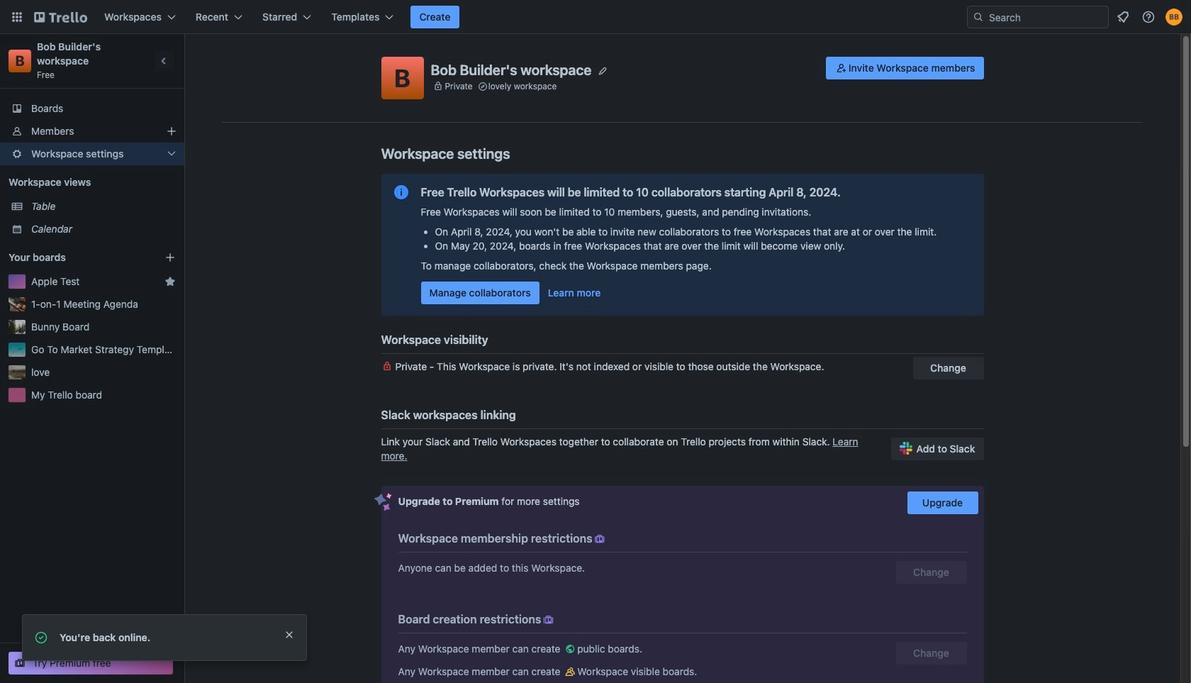 Task type: describe. For each thing, give the bounding box(es) containing it.
add board image
[[165, 252, 176, 263]]

bob builder (bobbuilder40) image
[[1166, 9, 1183, 26]]

starred icon image
[[165, 276, 176, 287]]

0 vertical spatial sm image
[[593, 532, 607, 546]]

Search field
[[985, 6, 1109, 28]]

your boards with 6 items element
[[9, 249, 143, 266]]



Task type: vqa. For each thing, say whether or not it's contained in the screenshot.
and
no



Task type: locate. For each thing, give the bounding box(es) containing it.
primary element
[[0, 0, 1192, 34]]

sparkle image
[[374, 493, 392, 511]]

workspace navigation collapse icon image
[[155, 51, 175, 71]]

1 horizontal spatial sm image
[[563, 665, 578, 679]]

sm image
[[835, 61, 849, 75], [563, 642, 578, 656]]

0 vertical spatial sm image
[[835, 61, 849, 75]]

0 horizontal spatial sm image
[[563, 642, 578, 656]]

dismiss flag image
[[284, 629, 295, 641]]

back to home image
[[34, 6, 87, 28]]

search image
[[973, 11, 985, 23]]

online image
[[34, 631, 48, 645]]

1 vertical spatial sm image
[[542, 613, 556, 627]]

0 notifications image
[[1115, 9, 1132, 26]]

0 horizontal spatial sm image
[[542, 613, 556, 627]]

1 vertical spatial sm image
[[563, 642, 578, 656]]

2 horizontal spatial sm image
[[593, 532, 607, 546]]

2 vertical spatial sm image
[[563, 665, 578, 679]]

sm image
[[593, 532, 607, 546], [542, 613, 556, 627], [563, 665, 578, 679]]

open information menu image
[[1142, 10, 1156, 24]]

1 horizontal spatial sm image
[[835, 61, 849, 75]]

switch to… image
[[10, 10, 24, 24]]



